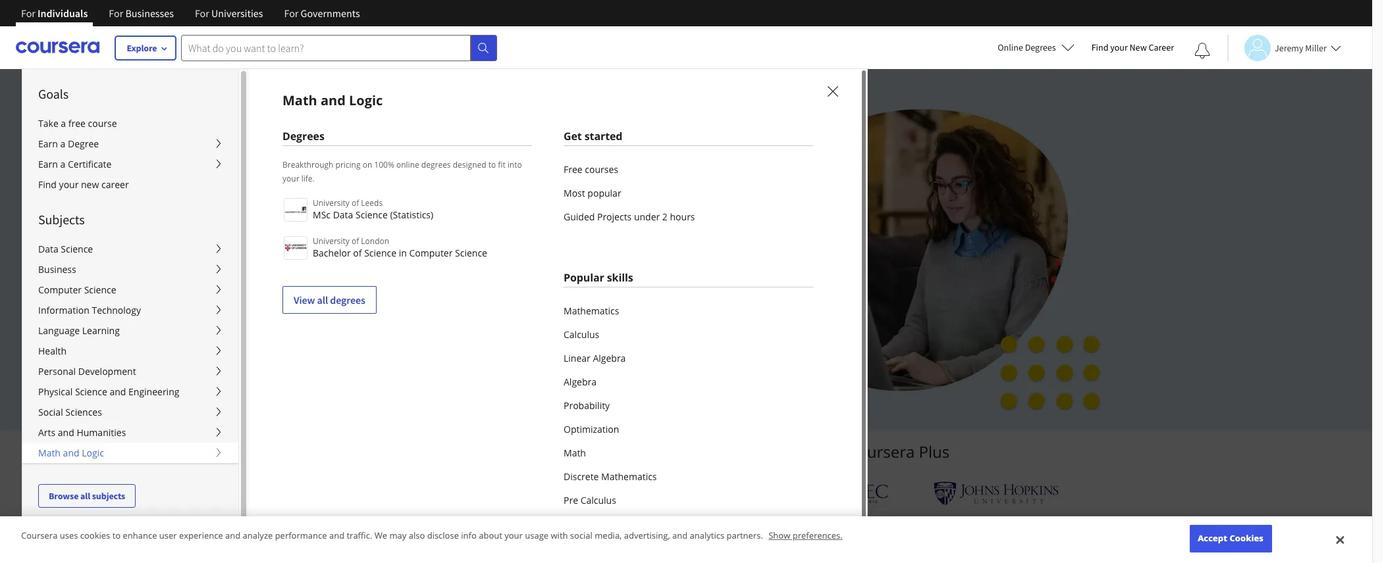 Task type: vqa. For each thing, say whether or not it's contained in the screenshot.
second list from the top
yes



Task type: describe. For each thing, give the bounding box(es) containing it.
guided projects under 2 hours
[[564, 211, 695, 223]]

get
[[564, 129, 582, 144]]

preferences.
[[793, 530, 843, 542]]

life.
[[301, 173, 315, 184]]

into
[[508, 159, 522, 171]]

engineering
[[128, 386, 179, 398]]

list for popular skills
[[564, 300, 813, 564]]

designed
[[453, 159, 486, 171]]

universities
[[607, 441, 691, 463]]

pricing
[[336, 159, 361, 171]]

performance
[[275, 530, 327, 542]]

uses
[[60, 530, 78, 542]]

leading
[[549, 441, 603, 463]]

we
[[375, 530, 387, 542]]

math and logic menu item
[[248, 69, 867, 564]]

degrees inside list
[[330, 294, 365, 307]]

popular
[[564, 271, 604, 285]]

show notifications image
[[1195, 43, 1211, 59]]

about
[[479, 530, 502, 542]]

personal development button
[[22, 362, 238, 382]]

logic inside menu item
[[349, 92, 383, 109]]

science inside university of leeds msc data science (statistics)
[[356, 209, 388, 221]]

all for subjects
[[80, 491, 90, 503]]

university for bachelor
[[313, 236, 350, 247]]

business
[[38, 263, 76, 276]]

all for degrees
[[317, 294, 328, 307]]

0 horizontal spatial with
[[551, 530, 568, 542]]

personal development
[[38, 366, 136, 378]]

earn a degree
[[38, 138, 99, 150]]

your inside unlimited access to 7,000+ world-class courses, hands-on projects, and job-ready certificate programs—all included in your subscription
[[304, 231, 335, 251]]

view
[[294, 294, 315, 307]]

leeds
[[361, 198, 383, 209]]

ready
[[421, 208, 460, 227]]

100%
[[374, 159, 394, 171]]

anytime
[[392, 295, 430, 308]]

cookies
[[1230, 533, 1264, 545]]

popular skills
[[564, 271, 633, 285]]

science down university of leeds msc data science (statistics)
[[364, 247, 397, 260]]

of for of
[[352, 236, 359, 247]]

browse all subjects
[[49, 491, 125, 503]]

coursera plus image
[[304, 124, 505, 143]]

math inside math link
[[564, 447, 586, 460]]

earn for earn a degree
[[38, 138, 58, 150]]

degrees inside math and logic menu item
[[283, 129, 325, 144]]

/month,
[[320, 295, 357, 308]]

and left analytics
[[673, 530, 688, 542]]

online
[[998, 41, 1023, 53]]

in inside unlimited access to 7,000+ world-class courses, hands-on projects, and job-ready certificate programs—all included in your subscription
[[695, 208, 707, 227]]

london
[[361, 236, 389, 247]]

get started
[[564, 129, 623, 144]]

sciences
[[65, 406, 102, 419]]

0 horizontal spatial to
[[112, 530, 121, 542]]

math and logic inside menu item
[[283, 92, 383, 109]]

media,
[[595, 530, 622, 542]]

new
[[1130, 41, 1147, 53]]

optimization
[[564, 424, 619, 436]]

experience
[[179, 530, 223, 542]]

university of leeds msc data science (statistics)
[[313, 198, 434, 221]]

free
[[68, 117, 86, 130]]

of for data
[[352, 198, 359, 209]]

advertising,
[[624, 530, 670, 542]]

$59
[[304, 295, 320, 308]]

subjects
[[92, 491, 125, 503]]

degrees inside the online degrees dropdown button
[[1025, 41, 1056, 53]]

analytics
[[690, 530, 725, 542]]

your right about
[[505, 530, 523, 542]]

accept
[[1198, 533, 1228, 545]]

unlimited access to 7,000+ world-class courses, hands-on projects, and job-ready certificate programs—all included in your subscription
[[304, 185, 707, 251]]

jeremy
[[1275, 42, 1304, 54]]

list item inside math and logic menu item
[[564, 537, 813, 564]]

subjects
[[38, 211, 85, 228]]

computer science button
[[22, 280, 238, 300]]

johns hopkins university image
[[934, 482, 1059, 507]]

free
[[564, 163, 583, 176]]

computer science
[[38, 284, 116, 296]]

businesses
[[125, 7, 174, 20]]

course
[[88, 117, 117, 130]]

for for businesses
[[109, 7, 123, 20]]

find your new career
[[38, 178, 129, 191]]

for inside math and logic menu item
[[622, 518, 636, 531]]

discrete mathematics link
[[564, 466, 813, 489]]

What do you want to learn? text field
[[181, 35, 471, 61]]

mathematics link
[[564, 300, 813, 323]]

(statistics)
[[390, 209, 434, 221]]

also
[[409, 530, 425, 542]]

arts and humanities
[[38, 427, 126, 439]]

included
[[633, 208, 691, 227]]

list for get started
[[564, 158, 813, 229]]

university of london bachelor of science in computer science
[[313, 236, 487, 260]]

explore
[[127, 42, 157, 54]]

and left 'traffic.'
[[329, 530, 345, 542]]

7,000+
[[439, 185, 484, 204]]

explore menu element
[[22, 69, 238, 508]]

take a free course link
[[22, 113, 238, 134]]

a for certificate
[[60, 158, 65, 171]]

user
[[159, 530, 177, 542]]

business button
[[22, 260, 238, 280]]

miller
[[1306, 42, 1327, 54]]

discrete mathematics
[[564, 471, 657, 483]]

algebra link
[[564, 371, 813, 395]]

show preferences. link
[[769, 530, 843, 542]]

0 vertical spatial coursera
[[848, 441, 915, 463]]

information technology
[[38, 304, 141, 317]]

subscription
[[339, 231, 422, 251]]

mathematics for machine learning
[[564, 518, 715, 531]]

math inside math and logic dropdown button
[[38, 447, 61, 460]]

personal
[[38, 366, 76, 378]]

discrete
[[564, 471, 599, 483]]

computer inside the university of london bachelor of science in computer science
[[409, 247, 453, 260]]

individuals
[[38, 7, 88, 20]]

enhance
[[123, 530, 157, 542]]

projects
[[597, 211, 632, 223]]

mathematics inside 'link'
[[601, 471, 657, 483]]



Task type: locate. For each thing, give the bounding box(es) containing it.
1 horizontal spatial math
[[283, 92, 317, 109]]

1 vertical spatial all
[[80, 491, 90, 503]]

degrees
[[421, 159, 451, 171], [330, 294, 365, 307]]

math and logic button
[[22, 443, 238, 464]]

$59 /month, cancel anytime
[[304, 295, 430, 308]]

and inside math and logic dropdown button
[[63, 447, 79, 460]]

to up ready
[[422, 185, 436, 204]]

all inside browse all subjects button
[[80, 491, 90, 503]]

0 vertical spatial list
[[564, 158, 813, 229]]

university down life.
[[313, 198, 350, 209]]

university down projects,
[[313, 236, 350, 247]]

1 vertical spatial computer
[[38, 284, 82, 296]]

0 vertical spatial in
[[695, 208, 707, 227]]

and down what do you want to learn? text field
[[321, 92, 346, 109]]

1 vertical spatial degrees
[[330, 294, 365, 307]]

in right london
[[399, 247, 407, 260]]

data inside popup button
[[38, 243, 58, 256]]

google image
[[562, 482, 633, 507]]

and inside arts and humanities popup button
[[58, 427, 74, 439]]

hours
[[670, 211, 695, 223]]

traffic.
[[347, 530, 372, 542]]

with left social
[[551, 530, 568, 542]]

0 horizontal spatial computer
[[38, 284, 82, 296]]

your left new on the top left
[[59, 178, 79, 191]]

1 horizontal spatial with
[[812, 441, 844, 463]]

university inside university of leeds msc data science (statistics)
[[313, 198, 350, 209]]

university for msc
[[313, 198, 350, 209]]

for left universities
[[195, 7, 209, 20]]

career
[[101, 178, 129, 191]]

view all degrees link
[[283, 287, 377, 314]]

on up hours
[[673, 185, 691, 204]]

mathematics down pre calculus
[[564, 518, 619, 531]]

earn down 'earn a degree'
[[38, 158, 58, 171]]

mathematics
[[564, 305, 619, 317], [601, 471, 657, 483], [564, 518, 619, 531]]

and up the subscription
[[366, 208, 392, 227]]

university inside the university of london bachelor of science in computer science
[[313, 236, 350, 247]]

language
[[38, 325, 80, 337]]

social
[[38, 406, 63, 419]]

and inside math and logic menu item
[[321, 92, 346, 109]]

and right arts
[[58, 427, 74, 439]]

earn down take
[[38, 138, 58, 150]]

social sciences button
[[22, 402, 238, 423]]

info
[[461, 530, 477, 542]]

a left degree
[[60, 138, 65, 150]]

unlimited
[[304, 185, 370, 204]]

a for free
[[61, 117, 66, 130]]

1 horizontal spatial coursera
[[848, 441, 915, 463]]

1 vertical spatial a
[[60, 138, 65, 150]]

computer
[[409, 247, 453, 260], [38, 284, 82, 296]]

0 vertical spatial degrees
[[421, 159, 451, 171]]

0 horizontal spatial learning
[[82, 325, 120, 337]]

and left analyze
[[225, 530, 241, 542]]

math down what do you want to learn? text field
[[283, 92, 317, 109]]

0 vertical spatial to
[[489, 159, 496, 171]]

1 vertical spatial in
[[399, 247, 407, 260]]

probability link
[[564, 395, 813, 418]]

accept cookies button
[[1190, 526, 1272, 553]]

1 vertical spatial earn
[[38, 158, 58, 171]]

a inside 'dropdown button'
[[60, 158, 65, 171]]

development
[[78, 366, 136, 378]]

2 horizontal spatial math
[[564, 447, 586, 460]]

pre
[[564, 495, 578, 507]]

find left new
[[1092, 41, 1109, 53]]

learning down the pre calculus link
[[677, 518, 715, 531]]

jeremy miller
[[1275, 42, 1327, 54]]

math and logic inside dropdown button
[[38, 447, 104, 460]]

physical science and engineering button
[[22, 382, 238, 402]]

university of michigan image
[[676, 476, 710, 512]]

0 vertical spatial computer
[[409, 247, 453, 260]]

degrees up breakthrough
[[283, 129, 325, 144]]

university of leeds logo image
[[284, 198, 308, 222]]

to right cookies
[[112, 530, 121, 542]]

for individuals
[[21, 7, 88, 20]]

2 list from the top
[[564, 300, 813, 564]]

with
[[812, 441, 844, 463], [551, 530, 568, 542]]

your inside explore menu element
[[59, 178, 79, 191]]

2 vertical spatial a
[[60, 158, 65, 171]]

1 list from the top
[[564, 158, 813, 229]]

all
[[317, 294, 328, 307], [80, 491, 90, 503]]

learning inside dropdown button
[[82, 325, 120, 337]]

to left fit on the top
[[489, 159, 496, 171]]

companies
[[728, 441, 808, 463]]

mathematics down popular skills
[[564, 305, 619, 317]]

0 vertical spatial learning
[[82, 325, 120, 337]]

0 horizontal spatial in
[[399, 247, 407, 260]]

logic down humanities
[[82, 447, 104, 460]]

1 vertical spatial math and logic
[[38, 447, 104, 460]]

and inside unlimited access to 7,000+ world-class courses, hands-on projects, and job-ready certificate programs—all included in your subscription
[[366, 208, 392, 227]]

science up london
[[356, 209, 388, 221]]

1 university from the top
[[313, 198, 350, 209]]

for for governments
[[284, 7, 299, 20]]

a inside popup button
[[60, 138, 65, 150]]

browse all subjects button
[[38, 485, 136, 508]]

breakthrough pricing on 100% online degrees designed to fit into your life.
[[283, 159, 522, 184]]

universities
[[211, 7, 263, 20]]

0 vertical spatial algebra
[[593, 352, 626, 365]]

find for find your new career
[[38, 178, 57, 191]]

1 horizontal spatial degrees
[[1025, 41, 1056, 53]]

0 vertical spatial degrees
[[1025, 41, 1056, 53]]

a for degree
[[60, 138, 65, 150]]

of inside university of leeds msc data science (statistics)
[[352, 198, 359, 209]]

a down 'earn a degree'
[[60, 158, 65, 171]]

mathematics for mathematics for machine learning
[[564, 518, 619, 531]]

on inside the breakthrough pricing on 100% online degrees designed to fit into your life.
[[363, 159, 372, 171]]

2 horizontal spatial to
[[489, 159, 496, 171]]

degrees inside the breakthrough pricing on 100% online degrees designed to fit into your life.
[[421, 159, 451, 171]]

analyze
[[243, 530, 273, 542]]

most popular
[[564, 187, 622, 200]]

1 horizontal spatial learning
[[677, 518, 715, 531]]

for for universities
[[195, 7, 209, 20]]

online
[[396, 159, 419, 171]]

science inside popup button
[[61, 243, 93, 256]]

0 vertical spatial with
[[812, 441, 844, 463]]

linear algebra
[[564, 352, 626, 365]]

certificate
[[68, 158, 112, 171]]

online degrees button
[[988, 33, 1085, 62]]

data science
[[38, 243, 93, 256]]

1 vertical spatial data
[[38, 243, 58, 256]]

information technology button
[[22, 300, 238, 321]]

0 horizontal spatial degrees
[[283, 129, 325, 144]]

free courses
[[564, 163, 618, 176]]

1 vertical spatial mathematics
[[601, 471, 657, 483]]

0 horizontal spatial find
[[38, 178, 57, 191]]

math link
[[564, 442, 813, 466]]

1 vertical spatial with
[[551, 530, 568, 542]]

1 horizontal spatial math and logic
[[283, 92, 383, 109]]

view all degrees
[[294, 294, 365, 307]]

humanities
[[77, 427, 126, 439]]

1 vertical spatial list
[[564, 300, 813, 564]]

0 horizontal spatial on
[[363, 159, 372, 171]]

projects,
[[304, 208, 362, 227]]

logic inside dropdown button
[[82, 447, 104, 460]]

data science button
[[22, 239, 238, 260]]

algebra down linear on the bottom of the page
[[564, 376, 597, 389]]

on left the 100%
[[363, 159, 372, 171]]

close image
[[824, 82, 841, 99], [824, 82, 841, 99], [824, 82, 841, 99], [824, 82, 841, 99], [825, 83, 842, 100]]

view all degrees list
[[283, 197, 532, 314]]

1 vertical spatial to
[[422, 185, 436, 204]]

1 vertical spatial find
[[38, 178, 57, 191]]

find your new career link
[[22, 175, 238, 195]]

0 vertical spatial find
[[1092, 41, 1109, 53]]

0 vertical spatial earn
[[38, 138, 58, 150]]

0 vertical spatial on
[[363, 159, 372, 171]]

1 horizontal spatial find
[[1092, 41, 1109, 53]]

cancel
[[360, 295, 389, 308]]

1 horizontal spatial on
[[673, 185, 691, 204]]

list
[[564, 158, 813, 229], [564, 300, 813, 564]]

for left individuals
[[21, 7, 36, 20]]

science inside dropdown button
[[84, 284, 116, 296]]

1 vertical spatial learning
[[677, 518, 715, 531]]

1 vertical spatial university
[[313, 236, 350, 247]]

2 vertical spatial to
[[112, 530, 121, 542]]

1 horizontal spatial in
[[695, 208, 707, 227]]

optimization link
[[564, 418, 813, 442]]

for left machine at the left bottom of the page
[[622, 518, 636, 531]]

science down personal development
[[75, 386, 107, 398]]

close image
[[824, 82, 841, 99], [824, 82, 841, 99], [824, 82, 841, 99], [824, 82, 841, 99], [824, 82, 841, 99], [824, 82, 841, 99], [824, 82, 841, 99], [824, 82, 841, 99]]

world-
[[488, 185, 531, 204]]

for left governments
[[284, 7, 299, 20]]

math and logic down arts and humanities on the left bottom
[[38, 447, 104, 460]]

science up information technology
[[84, 284, 116, 296]]

find for find your new career
[[1092, 41, 1109, 53]]

2 vertical spatial mathematics
[[564, 518, 619, 531]]

computer down ready
[[409, 247, 453, 260]]

hec paris image
[[845, 481, 891, 508]]

calculus link
[[564, 323, 813, 347]]

learning down information technology
[[82, 325, 120, 337]]

your down msc
[[304, 231, 335, 251]]

mathematics down universities
[[601, 471, 657, 483]]

university of london logo image
[[284, 236, 308, 260]]

logic up the 'coursera plus' image
[[349, 92, 383, 109]]

0 vertical spatial math and logic
[[283, 92, 383, 109]]

coursera left uses
[[21, 530, 58, 542]]

mathematics for mathematics
[[564, 305, 619, 317]]

to
[[489, 159, 496, 171], [422, 185, 436, 204], [112, 530, 121, 542]]

on inside unlimited access to 7,000+ world-class courses, hands-on projects, and job-ready certificate programs—all included in your subscription
[[673, 185, 691, 204]]

coursera image
[[16, 37, 99, 58]]

earn
[[38, 138, 58, 150], [38, 158, 58, 171]]

earn a certificate button
[[22, 154, 238, 175]]

0 vertical spatial calculus
[[564, 329, 600, 341]]

algebra inside algebra link
[[564, 376, 597, 389]]

0 vertical spatial a
[[61, 117, 66, 130]]

math and logic group
[[22, 69, 868, 564]]

and up discrete mathematics 'link' at the bottom of page
[[695, 441, 723, 463]]

0 vertical spatial mathematics
[[564, 305, 619, 317]]

0 vertical spatial logic
[[349, 92, 383, 109]]

arts
[[38, 427, 55, 439]]

calculus down discrete mathematics
[[581, 495, 616, 507]]

all inside view all degrees link
[[317, 294, 328, 307]]

2 university from the top
[[313, 236, 350, 247]]

science inside 'popup button'
[[75, 386, 107, 398]]

all right view
[[317, 294, 328, 307]]

list item
[[564, 537, 813, 564]]

health
[[38, 345, 67, 358]]

list containing free courses
[[564, 158, 813, 229]]

data inside university of leeds msc data science (statistics)
[[333, 209, 353, 221]]

1 vertical spatial coursera
[[21, 530, 58, 542]]

None search field
[[181, 35, 497, 61]]

algebra right linear on the bottom of the page
[[593, 352, 626, 365]]

0 horizontal spatial math and logic
[[38, 447, 104, 460]]

and
[[321, 92, 346, 109], [366, 208, 392, 227], [110, 386, 126, 398], [58, 427, 74, 439], [695, 441, 723, 463], [63, 447, 79, 460], [225, 530, 241, 542], [329, 530, 345, 542], [673, 530, 688, 542]]

learning inside list
[[677, 518, 715, 531]]

1 horizontal spatial logic
[[349, 92, 383, 109]]

help center image
[[1338, 530, 1354, 545]]

free courses link
[[564, 158, 813, 182]]

1 horizontal spatial data
[[333, 209, 353, 221]]

banner navigation
[[11, 0, 371, 36]]

earn a certificate
[[38, 158, 112, 171]]

and down arts and humanities on the left bottom
[[63, 447, 79, 460]]

1 horizontal spatial to
[[422, 185, 436, 204]]

math up discrete
[[564, 447, 586, 460]]

1 vertical spatial algebra
[[564, 376, 597, 389]]

started
[[585, 129, 623, 144]]

0 horizontal spatial coursera
[[21, 530, 58, 542]]

to inside unlimited access to 7,000+ world-class courses, hands-on projects, and job-ready certificate programs—all included in your subscription
[[422, 185, 436, 204]]

cookies
[[80, 530, 110, 542]]

science up business at the top left of the page
[[61, 243, 93, 256]]

find inside explore menu element
[[38, 178, 57, 191]]

leading universities and companies with coursera plus
[[545, 441, 950, 463]]

online degrees
[[998, 41, 1056, 53]]

1 vertical spatial on
[[673, 185, 691, 204]]

data right msc
[[333, 209, 353, 221]]

your left new
[[1111, 41, 1128, 53]]

0 vertical spatial all
[[317, 294, 328, 307]]

to inside the breakthrough pricing on 100% online degrees designed to fit into your life.
[[489, 159, 496, 171]]

guided
[[564, 211, 595, 223]]

jeremy miller button
[[1228, 35, 1342, 61]]

0 horizontal spatial logic
[[82, 447, 104, 460]]

calculus up linear on the bottom of the page
[[564, 329, 600, 341]]

1 horizontal spatial degrees
[[421, 159, 451, 171]]

coursera
[[848, 441, 915, 463], [21, 530, 58, 542]]

linear algebra link
[[564, 347, 813, 371]]

courses
[[585, 163, 618, 176]]

of right bachelor
[[353, 247, 362, 260]]

explore button
[[115, 36, 176, 60]]

earn inside popup button
[[38, 138, 58, 150]]

1 horizontal spatial computer
[[409, 247, 453, 260]]

computer inside dropdown button
[[38, 284, 82, 296]]

probability
[[564, 400, 610, 412]]

your left life.
[[283, 173, 299, 184]]

and down development
[[110, 386, 126, 398]]

your inside the breakthrough pricing on 100% online degrees designed to fit into your life.
[[283, 173, 299, 184]]

degrees right online
[[1025, 41, 1056, 53]]

new
[[81, 178, 99, 191]]

of left leeds
[[352, 198, 359, 209]]

1 vertical spatial degrees
[[283, 129, 325, 144]]

degrees
[[1025, 41, 1056, 53], [283, 129, 325, 144]]

0 horizontal spatial degrees
[[330, 294, 365, 307]]

take a free course
[[38, 117, 117, 130]]

of left london
[[352, 236, 359, 247]]

degree
[[68, 138, 99, 150]]

0 horizontal spatial math
[[38, 447, 61, 460]]

and inside physical science and engineering 'popup button'
[[110, 386, 126, 398]]

math
[[283, 92, 317, 109], [38, 447, 61, 460], [564, 447, 586, 460]]

algebra inside linear algebra link
[[593, 352, 626, 365]]

data up business at the top left of the page
[[38, 243, 58, 256]]

with right companies
[[812, 441, 844, 463]]

coursera uses cookies to enhance user experience and analyze performance and traffic. we may also disclose info about your usage with social media, advertising, and analytics partners. show preferences.
[[21, 530, 843, 542]]

in
[[695, 208, 707, 227], [399, 247, 407, 260]]

1 earn from the top
[[38, 138, 58, 150]]

show
[[769, 530, 791, 542]]

computer down business at the top left of the page
[[38, 284, 82, 296]]

for left businesses
[[109, 7, 123, 20]]

2
[[663, 211, 668, 223]]

in inside the university of london bachelor of science in computer science
[[399, 247, 407, 260]]

earn inside 'dropdown button'
[[38, 158, 58, 171]]

1 vertical spatial calculus
[[581, 495, 616, 507]]

breakthrough
[[283, 159, 334, 171]]

learning
[[82, 325, 120, 337], [677, 518, 715, 531]]

social sciences
[[38, 406, 102, 419]]

for for individuals
[[21, 7, 36, 20]]

all right browse at the left bottom of the page
[[80, 491, 90, 503]]

find your new career link
[[1085, 40, 1181, 56]]

for governments
[[284, 7, 360, 20]]

your
[[1111, 41, 1128, 53], [283, 173, 299, 184], [59, 178, 79, 191], [304, 231, 335, 251], [505, 530, 523, 542]]

math and logic down what do you want to learn? text field
[[283, 92, 383, 109]]

list containing mathematics
[[564, 300, 813, 564]]

machine
[[638, 518, 675, 531]]

0 vertical spatial university
[[313, 198, 350, 209]]

a left "free"
[[61, 117, 66, 130]]

find down the earn a certificate
[[38, 178, 57, 191]]

1 vertical spatial logic
[[82, 447, 104, 460]]

1 horizontal spatial all
[[317, 294, 328, 307]]

in down 'most popular' "link" on the top
[[695, 208, 707, 227]]

goals
[[38, 86, 68, 102]]

0 horizontal spatial all
[[80, 491, 90, 503]]

earn for earn a certificate
[[38, 158, 58, 171]]

math down arts
[[38, 447, 61, 460]]

science down certificate
[[455, 247, 487, 260]]

0 horizontal spatial data
[[38, 243, 58, 256]]

0 vertical spatial data
[[333, 209, 353, 221]]

coursera up hec paris image
[[848, 441, 915, 463]]

2 earn from the top
[[38, 158, 58, 171]]



